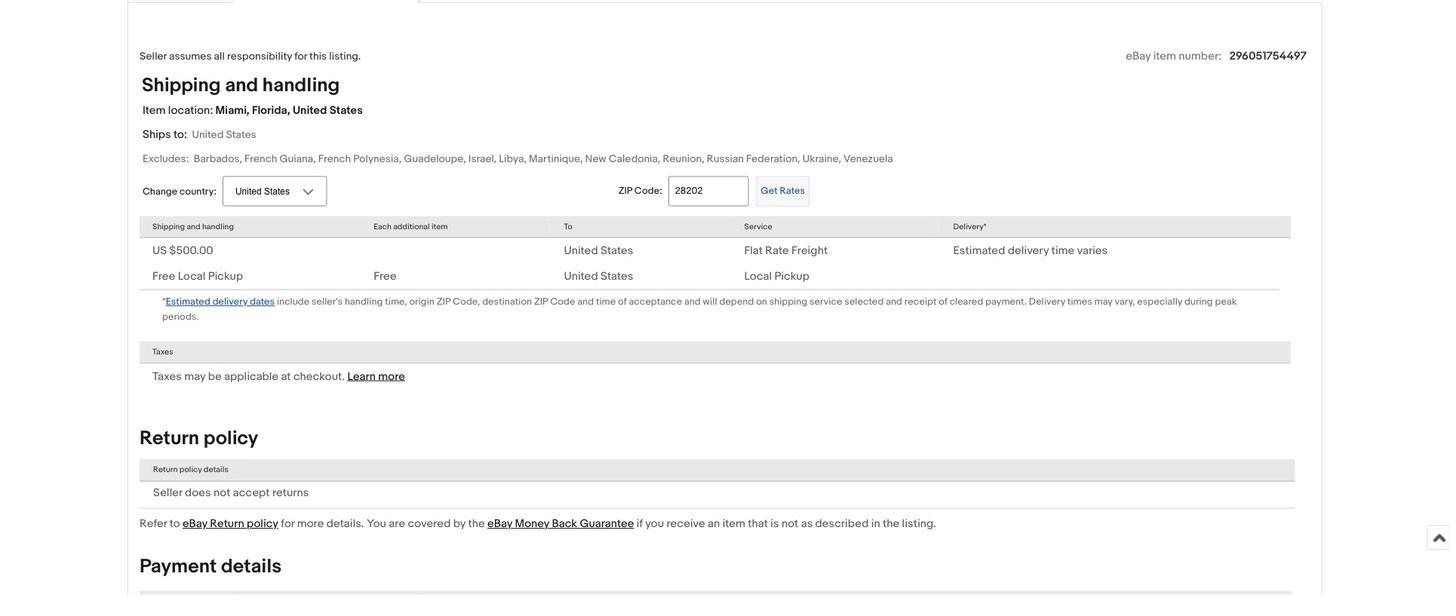 Task type: vqa. For each thing, say whether or not it's contained in the screenshot.
guadeloupe, at top
yes



Task type: locate. For each thing, give the bounding box(es) containing it.
2 tab from the left
[[232, 0, 419, 3]]

shipping and handling
[[142, 74, 340, 97], [152, 222, 234, 232]]

the right in
[[883, 517, 900, 531]]

2 united states from the top
[[564, 270, 633, 283]]

not right is
[[782, 517, 799, 531]]

get rates button
[[756, 176, 810, 206]]

shipping up us
[[152, 222, 185, 232]]

estimated up periods.
[[166, 296, 210, 308]]

of
[[618, 296, 627, 308], [939, 296, 948, 308]]

1 vertical spatial seller
[[153, 486, 182, 500]]

for left this
[[294, 50, 307, 63]]

covered
[[408, 517, 451, 531]]

0 vertical spatial seller
[[140, 50, 167, 63]]

return down return policy
[[153, 465, 178, 475]]

0 horizontal spatial time
[[596, 296, 616, 308]]

that
[[748, 517, 768, 531]]

in
[[871, 517, 880, 531]]

0 horizontal spatial free
[[152, 270, 175, 283]]

1 united states from the top
[[564, 244, 633, 258]]

1 vertical spatial listing.
[[902, 517, 937, 531]]

ZIP Code: text field
[[668, 176, 749, 206]]

free up *
[[152, 270, 175, 283]]

1 horizontal spatial the
[[883, 517, 900, 531]]

on
[[756, 296, 767, 308]]

you
[[645, 517, 664, 531]]

0 horizontal spatial french
[[245, 153, 277, 165]]

0 vertical spatial shipping
[[142, 74, 221, 97]]

origin
[[409, 296, 435, 308]]

learn more link
[[348, 370, 405, 383]]

0 horizontal spatial item
[[432, 222, 448, 232]]

1 horizontal spatial estimated
[[954, 244, 1006, 258]]

policy up return policy details
[[204, 427, 258, 450]]

ebay left money
[[488, 517, 512, 531]]

pickup
[[208, 270, 243, 283], [775, 270, 810, 283]]

0 vertical spatial estimated
[[954, 244, 1006, 258]]

1 vertical spatial shipping
[[152, 222, 185, 232]]

0 horizontal spatial estimated
[[166, 296, 210, 308]]

return policy details
[[153, 465, 229, 475]]

new
[[585, 153, 607, 165]]

0 horizontal spatial pickup
[[208, 270, 243, 283]]

0 horizontal spatial ebay
[[183, 517, 207, 531]]

local
[[178, 270, 206, 283], [744, 270, 772, 283]]

1 horizontal spatial zip
[[534, 296, 548, 308]]

service
[[744, 222, 773, 232]]

dates
[[250, 296, 275, 308]]

responsibility
[[227, 50, 292, 63]]

2 vertical spatial handling
[[345, 296, 383, 308]]

1 vertical spatial handling
[[202, 222, 234, 232]]

reunion,
[[663, 153, 705, 165]]

does
[[185, 486, 211, 500]]

to:
[[174, 128, 187, 141]]

1 horizontal spatial of
[[939, 296, 948, 308]]

0 vertical spatial taxes
[[152, 347, 173, 357]]

ebay return policy link
[[183, 517, 278, 531]]

1 of from the left
[[618, 296, 627, 308]]

item right additional
[[432, 222, 448, 232]]

tab up assumes
[[128, 0, 233, 3]]

zip left code
[[534, 296, 548, 308]]

0 vertical spatial shipping and handling
[[142, 74, 340, 97]]

may
[[1095, 296, 1113, 308], [184, 370, 206, 383]]

handling left time,
[[345, 296, 383, 308]]

return policy
[[140, 427, 258, 450]]

free local pickup
[[152, 270, 243, 283]]

ships
[[143, 128, 171, 141]]

united up barbados,
[[192, 128, 224, 141]]

taxes for taxes may be applicable at checkout. learn more
[[152, 370, 182, 383]]

seller left the does
[[153, 486, 182, 500]]

of right receipt
[[939, 296, 948, 308]]

0 horizontal spatial handling
[[202, 222, 234, 232]]

and up the "miami,"
[[225, 74, 258, 97]]

taxes left the be
[[152, 370, 182, 383]]

2 local from the left
[[744, 270, 772, 283]]

united down to at the left top
[[564, 244, 598, 258]]

0 vertical spatial more
[[378, 370, 405, 383]]

listing. right in
[[902, 517, 937, 531]]

taxes
[[152, 347, 173, 357], [152, 370, 182, 383]]

delivery left dates at the left of the page
[[213, 296, 248, 308]]

1 vertical spatial delivery
[[213, 296, 248, 308]]

2 taxes from the top
[[152, 370, 182, 383]]

pickup up estimated delivery dates link
[[208, 270, 243, 283]]

1 horizontal spatial free
[[374, 270, 397, 283]]

united
[[293, 103, 327, 117], [192, 128, 224, 141], [564, 244, 598, 258], [564, 270, 598, 283]]

returns
[[272, 486, 309, 500]]

1 horizontal spatial pickup
[[775, 270, 810, 283]]

seller
[[140, 50, 167, 63], [153, 486, 182, 500]]

return down seller does not accept returns
[[210, 517, 244, 531]]

1 horizontal spatial ebay
[[488, 517, 512, 531]]

by
[[453, 517, 466, 531]]

0 vertical spatial return
[[140, 427, 199, 450]]

1 vertical spatial return
[[153, 465, 178, 475]]

0 horizontal spatial may
[[184, 370, 206, 383]]

policy down accept
[[247, 517, 278, 531]]

1 horizontal spatial delivery
[[1008, 244, 1049, 258]]

israel,
[[468, 153, 497, 165]]

united states up code
[[564, 270, 633, 283]]

pickup up shipping
[[775, 270, 810, 283]]

more left 'details.'
[[297, 517, 324, 531]]

code
[[550, 296, 575, 308]]

zip right origin
[[437, 296, 451, 308]]

1 horizontal spatial french
[[318, 153, 351, 165]]

0 vertical spatial listing.
[[329, 50, 361, 63]]

guiana,
[[280, 153, 316, 165]]

1 vertical spatial policy
[[179, 465, 202, 475]]

the right by
[[468, 517, 485, 531]]

item left number:
[[1154, 49, 1176, 63]]

seller for seller assumes all responsibility for this listing.
[[140, 50, 167, 63]]

handling up $500.00
[[202, 222, 234, 232]]

1 vertical spatial item
[[432, 222, 448, 232]]

accept
[[233, 486, 270, 500]]

to
[[170, 517, 180, 531]]

caledonia,
[[609, 153, 661, 165]]

include
[[277, 296, 309, 308]]

taxes for taxes
[[152, 347, 173, 357]]

shipping up the location:
[[142, 74, 221, 97]]

free up time,
[[374, 270, 397, 283]]

1 horizontal spatial handling
[[263, 74, 340, 97]]

2 of from the left
[[939, 296, 948, 308]]

1 horizontal spatial local
[[744, 270, 772, 283]]

1 vertical spatial time
[[596, 296, 616, 308]]

policy for return policy
[[204, 427, 258, 450]]

states
[[330, 103, 363, 117], [226, 128, 256, 141], [601, 244, 633, 258], [601, 270, 633, 283]]

return for return policy details
[[153, 465, 178, 475]]

united inside ships to: united states
[[192, 128, 224, 141]]

1 vertical spatial united states
[[564, 270, 633, 283]]

more
[[378, 370, 405, 383], [297, 517, 324, 531]]

each additional item
[[374, 222, 448, 232]]

2 free from the left
[[374, 270, 397, 283]]

this
[[309, 50, 327, 63]]

2 horizontal spatial zip
[[619, 185, 632, 197]]

time right code
[[596, 296, 616, 308]]

0 vertical spatial item
[[1154, 49, 1176, 63]]

time,
[[385, 296, 407, 308]]

details down ebay return policy "link"
[[221, 555, 282, 579]]

0 horizontal spatial more
[[297, 517, 324, 531]]

especially
[[1138, 296, 1183, 308]]

item location: miami, florida, united states
[[143, 103, 363, 117]]

states inside ships to: united states
[[226, 128, 256, 141]]

2 french from the left
[[318, 153, 351, 165]]

of left acceptance
[[618, 296, 627, 308]]

seller left assumes
[[140, 50, 167, 63]]

tab up this
[[232, 0, 419, 3]]

1 horizontal spatial may
[[1095, 296, 1113, 308]]

item
[[1154, 49, 1176, 63], [432, 222, 448, 232], [723, 517, 746, 531]]

and
[[225, 74, 258, 97], [187, 222, 200, 232], [578, 296, 594, 308], [684, 296, 701, 308], [886, 296, 903, 308]]

1 horizontal spatial time
[[1052, 244, 1075, 258]]

change
[[143, 186, 177, 197]]

2 vertical spatial item
[[723, 517, 746, 531]]

1 vertical spatial not
[[782, 517, 799, 531]]

united states down to at the left top
[[564, 244, 633, 258]]

rate
[[766, 244, 789, 258]]

country:
[[180, 186, 217, 197]]

listing.
[[329, 50, 361, 63], [902, 517, 937, 531]]

delivery
[[1029, 296, 1066, 308]]

0 vertical spatial for
[[294, 50, 307, 63]]

local down $500.00
[[178, 270, 206, 283]]

1 local from the left
[[178, 270, 206, 283]]

depend
[[720, 296, 754, 308]]

return up return policy details
[[140, 427, 199, 450]]

2 horizontal spatial handling
[[345, 296, 383, 308]]

0 vertical spatial may
[[1095, 296, 1113, 308]]

handling down this
[[263, 74, 340, 97]]

0 horizontal spatial the
[[468, 517, 485, 531]]

destination
[[482, 296, 532, 308]]

taxes down periods.
[[152, 347, 173, 357]]

delivery
[[1008, 244, 1049, 258], [213, 296, 248, 308]]

applicable
[[224, 370, 279, 383]]

french right guiana,
[[318, 153, 351, 165]]

french left guiana,
[[245, 153, 277, 165]]

french
[[245, 153, 277, 165], [318, 153, 351, 165]]

0 horizontal spatial listing.
[[329, 50, 361, 63]]

refer
[[140, 517, 167, 531]]

tab list
[[128, 0, 1323, 3]]

tab
[[128, 0, 233, 3], [232, 0, 419, 3]]

estimated down delivery*
[[954, 244, 1006, 258]]

1 french from the left
[[245, 153, 277, 165]]

0 vertical spatial united states
[[564, 244, 633, 258]]

delivery up delivery
[[1008, 244, 1049, 258]]

local up on
[[744, 270, 772, 283]]

0 vertical spatial delivery
[[1008, 244, 1049, 258]]

1 free from the left
[[152, 270, 175, 283]]

payment
[[140, 555, 217, 579]]

1 vertical spatial may
[[184, 370, 206, 383]]

0 vertical spatial policy
[[204, 427, 258, 450]]

ebay left number:
[[1126, 49, 1151, 63]]

more right learn
[[378, 370, 405, 383]]

for down returns
[[281, 517, 295, 531]]

0 vertical spatial not
[[214, 486, 230, 500]]

item right an
[[723, 517, 746, 531]]

time left "varies"
[[1052, 244, 1075, 258]]

ebay right to
[[183, 517, 207, 531]]

2 vertical spatial policy
[[247, 517, 278, 531]]

ebay
[[1126, 49, 1151, 63], [183, 517, 207, 531], [488, 517, 512, 531]]

1 vertical spatial taxes
[[152, 370, 182, 383]]

details up seller does not accept returns
[[204, 465, 229, 475]]

is
[[771, 517, 779, 531]]

1 vertical spatial details
[[221, 555, 282, 579]]

you
[[367, 517, 386, 531]]

return
[[140, 427, 199, 450], [153, 465, 178, 475], [210, 517, 244, 531]]

shipping and handling up the "miami,"
[[142, 74, 340, 97]]

not right the does
[[214, 486, 230, 500]]

back
[[552, 517, 577, 531]]

zip left code:
[[619, 185, 632, 197]]

policy up the does
[[179, 465, 202, 475]]

listing. right this
[[329, 50, 361, 63]]

1 taxes from the top
[[152, 347, 173, 357]]

1 horizontal spatial listing.
[[902, 517, 937, 531]]

during
[[1185, 296, 1213, 308]]

shipping and handling up $500.00
[[152, 222, 234, 232]]

0 horizontal spatial local
[[178, 270, 206, 283]]

change country:
[[143, 186, 217, 197]]

may left the be
[[184, 370, 206, 383]]

may inside include seller's handling time, origin zip code, destination zip code and time of acceptance and will depend on shipping service selected and receipt of cleared payment. delivery times may vary, especially during peak periods.
[[1095, 296, 1113, 308]]

free for free local pickup
[[152, 270, 175, 283]]

may left vary,
[[1095, 296, 1113, 308]]

1 horizontal spatial not
[[782, 517, 799, 531]]

seller's
[[312, 296, 343, 308]]

0 horizontal spatial of
[[618, 296, 627, 308]]



Task type: describe. For each thing, give the bounding box(es) containing it.
checkout.
[[294, 370, 345, 383]]

1 the from the left
[[468, 517, 485, 531]]

0 horizontal spatial delivery
[[213, 296, 248, 308]]

all
[[214, 50, 225, 63]]

each
[[374, 222, 392, 232]]

number:
[[1179, 49, 1222, 63]]

1 horizontal spatial more
[[378, 370, 405, 383]]

rates
[[780, 185, 805, 197]]

seller for seller does not accept returns
[[153, 486, 182, 500]]

0 vertical spatial time
[[1052, 244, 1075, 258]]

vary,
[[1115, 296, 1135, 308]]

return for return policy
[[140, 427, 199, 450]]

time inside include seller's handling time, origin zip code, destination zip code and time of acceptance and will depend on shipping service selected and receipt of cleared payment. delivery times may vary, especially during peak periods.
[[596, 296, 616, 308]]

guarantee
[[580, 517, 634, 531]]

get rates
[[761, 185, 805, 197]]

learn
[[348, 370, 376, 383]]

1 vertical spatial shipping and handling
[[152, 222, 234, 232]]

*
[[162, 296, 166, 308]]

free for free
[[374, 270, 397, 283]]

code,
[[453, 296, 480, 308]]

refer to ebay return policy for more details. you are covered by the ebay money back guarantee if you receive an item that is not as described in the listing.
[[140, 517, 937, 531]]

service
[[810, 296, 843, 308]]

guadeloupe,
[[404, 153, 466, 165]]

assumes
[[169, 50, 212, 63]]

* estimated delivery dates
[[162, 296, 275, 308]]

an
[[708, 517, 720, 531]]

excludes:
[[143, 153, 189, 165]]

peak
[[1215, 296, 1237, 308]]

federation,
[[746, 153, 800, 165]]

2 the from the left
[[883, 517, 900, 531]]

estimated delivery dates link
[[166, 295, 275, 308]]

estimated delivery time varies
[[954, 244, 1108, 258]]

0 vertical spatial handling
[[263, 74, 340, 97]]

united right florida,
[[293, 103, 327, 117]]

varies
[[1077, 244, 1108, 258]]

policy for return policy details
[[179, 465, 202, 475]]

flat
[[744, 244, 763, 258]]

item
[[143, 103, 166, 117]]

russian
[[707, 153, 744, 165]]

ebay money back guarantee link
[[488, 517, 634, 531]]

as
[[801, 517, 813, 531]]

1 horizontal spatial item
[[723, 517, 746, 531]]

additional
[[393, 222, 430, 232]]

shipping
[[770, 296, 808, 308]]

are
[[389, 517, 405, 531]]

1 vertical spatial more
[[297, 517, 324, 531]]

ukraine,
[[803, 153, 841, 165]]

ebay item number: 296051754497
[[1126, 49, 1307, 63]]

local pickup
[[744, 270, 810, 283]]

seller does not accept returns
[[153, 486, 309, 500]]

excludes: barbados, french guiana, french polynesia, guadeloupe, israel, libya, martinique, new caledonia, reunion, russian federation, ukraine, venezuela
[[143, 153, 893, 165]]

0 horizontal spatial not
[[214, 486, 230, 500]]

money
[[515, 517, 549, 531]]

barbados,
[[194, 153, 242, 165]]

ships to: united states
[[143, 128, 256, 141]]

be
[[208, 370, 222, 383]]

libya,
[[499, 153, 527, 165]]

selected
[[845, 296, 884, 308]]

1 pickup from the left
[[208, 270, 243, 283]]

seller assumes all responsibility for this listing.
[[140, 50, 361, 63]]

us
[[152, 244, 167, 258]]

296051754497
[[1230, 49, 1307, 63]]

united up code
[[564, 270, 598, 283]]

polynesia,
[[353, 153, 402, 165]]

martinique,
[[529, 153, 583, 165]]

code:
[[635, 185, 662, 197]]

1 tab from the left
[[128, 0, 233, 3]]

2 horizontal spatial ebay
[[1126, 49, 1151, 63]]

acceptance
[[629, 296, 682, 308]]

1 vertical spatial for
[[281, 517, 295, 531]]

us $500.00
[[152, 244, 213, 258]]

miami,
[[215, 103, 250, 117]]

2 vertical spatial return
[[210, 517, 244, 531]]

2 pickup from the left
[[775, 270, 810, 283]]

florida,
[[252, 103, 290, 117]]

details.
[[327, 517, 364, 531]]

$500.00
[[169, 244, 213, 258]]

taxes may be applicable at checkout. learn more
[[152, 370, 405, 383]]

payment.
[[986, 296, 1027, 308]]

delivery*
[[954, 222, 987, 232]]

receipt
[[905, 296, 937, 308]]

0 horizontal spatial zip
[[437, 296, 451, 308]]

0 vertical spatial details
[[204, 465, 229, 475]]

zip code:
[[619, 185, 662, 197]]

include seller's handling time, origin zip code, destination zip code and time of acceptance and will depend on shipping service selected and receipt of cleared payment. delivery times may vary, especially during peak periods.
[[162, 296, 1237, 323]]

and up $500.00
[[187, 222, 200, 232]]

at
[[281, 370, 291, 383]]

venezuela
[[844, 153, 893, 165]]

handling inside include seller's handling time, origin zip code, destination zip code and time of acceptance and will depend on shipping service selected and receipt of cleared payment. delivery times may vary, especially during peak periods.
[[345, 296, 383, 308]]

freight
[[792, 244, 828, 258]]

and right code
[[578, 296, 594, 308]]

and left receipt
[[886, 296, 903, 308]]

payment details
[[140, 555, 282, 579]]

and left will
[[684, 296, 701, 308]]

receive
[[667, 517, 705, 531]]

1 vertical spatial estimated
[[166, 296, 210, 308]]

flat rate freight
[[744, 244, 828, 258]]

2 horizontal spatial item
[[1154, 49, 1176, 63]]



